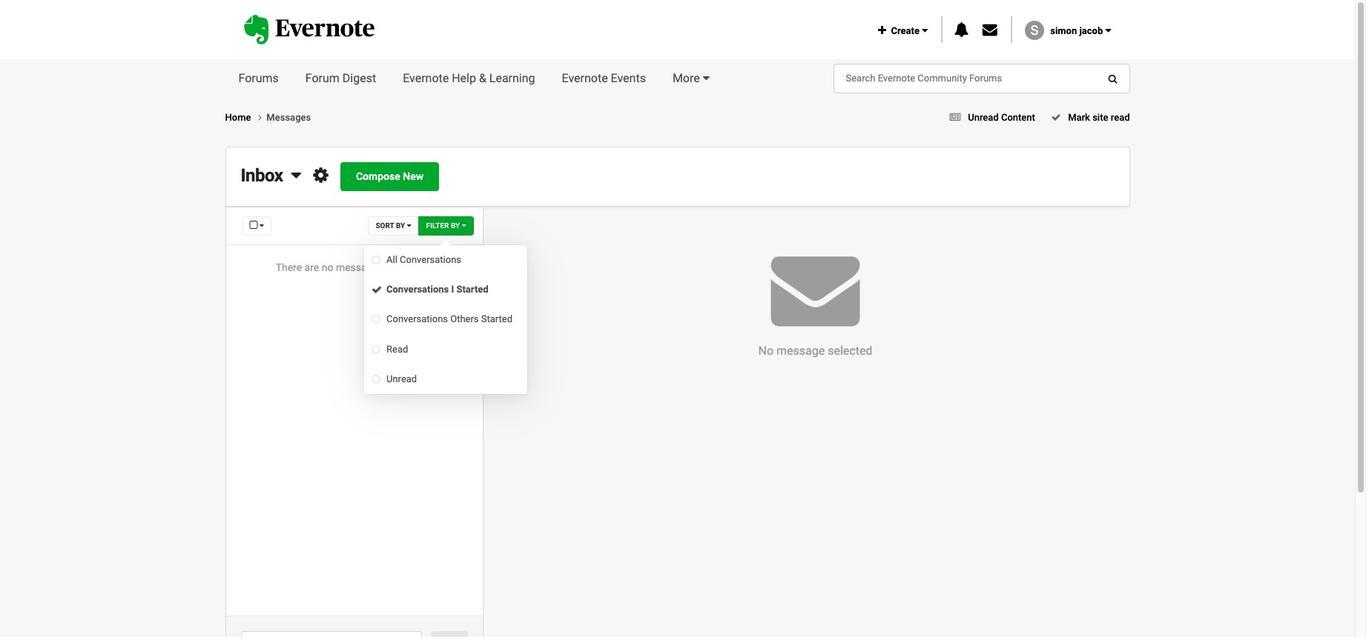 Task type: locate. For each thing, give the bounding box(es) containing it.
evernote for evernote events
[[562, 71, 608, 85]]

caret down image inside the simon jacob link
[[1105, 25, 1111, 35]]

by inside sort by link
[[396, 222, 405, 230]]

0 horizontal spatial evernote
[[403, 71, 449, 85]]

caret down image
[[1105, 25, 1111, 35], [291, 166, 301, 184], [260, 222, 264, 229], [407, 222, 411, 229]]

simon
[[1050, 25, 1077, 36]]

unread down read
[[386, 374, 417, 385]]

conversations for i
[[386, 284, 449, 295]]

inbox link
[[241, 165, 301, 186]]

plus image
[[878, 25, 886, 35]]

2 evernote from the left
[[562, 71, 608, 85]]

by inside filter by link
[[451, 222, 460, 230]]

caret down image right more
[[703, 72, 710, 84]]

check image
[[1051, 113, 1061, 122]]

conversations others started link
[[364, 305, 527, 335]]

caret down image left cog image
[[291, 166, 301, 184]]

messages link
[[266, 112, 311, 123]]

conversations
[[400, 254, 461, 266], [386, 284, 449, 295], [386, 314, 448, 325]]

started inside conversations others started link
[[481, 314, 512, 325]]

are
[[305, 262, 319, 274]]

started for conversations others started
[[481, 314, 512, 325]]

digest
[[343, 71, 376, 85]]

by right sort
[[396, 222, 405, 230]]

by right "filter"
[[451, 222, 460, 230]]

home link
[[225, 110, 266, 125]]

0 vertical spatial caret down image
[[922, 25, 928, 35]]

started right i
[[456, 284, 488, 295]]

0 horizontal spatial caret down image
[[462, 222, 466, 229]]

evernote
[[403, 71, 449, 85], [562, 71, 608, 85]]

all conversations
[[386, 254, 461, 266]]

evernote help & learning link
[[389, 59, 548, 98]]

read link
[[364, 335, 527, 365]]

unread right newspaper o image
[[968, 112, 999, 123]]

caret down image inside inbox link
[[291, 166, 301, 184]]

forum
[[305, 71, 340, 85]]

1 vertical spatial started
[[481, 314, 512, 325]]

started right others
[[481, 314, 512, 325]]

read
[[386, 344, 408, 355]]

1 horizontal spatial caret down image
[[703, 72, 710, 84]]

started
[[456, 284, 488, 295], [481, 314, 512, 325]]

unread content link
[[945, 112, 1035, 123]]

2 vertical spatial conversations
[[386, 314, 448, 325]]

evernote events
[[562, 71, 646, 85]]

search image
[[1108, 74, 1117, 83]]

unread
[[968, 112, 999, 123], [386, 374, 417, 385]]

evernote left help
[[403, 71, 449, 85]]

1 horizontal spatial unread
[[968, 112, 999, 123]]

1 vertical spatial conversations
[[386, 284, 449, 295]]

mark site read link
[[1046, 112, 1130, 123]]

evernote left events
[[562, 71, 608, 85]]

Search messages in this folder... text field
[[241, 632, 422, 638]]

caret down image left notifications icon
[[922, 25, 928, 35]]

compose
[[356, 171, 400, 183]]

2 vertical spatial caret down image
[[462, 222, 466, 229]]

others
[[450, 314, 479, 325]]

content
[[1001, 112, 1035, 123]]

by
[[396, 222, 405, 230], [451, 222, 460, 230]]

mark site read
[[1066, 112, 1130, 123]]

display.
[[398, 262, 433, 274]]

messages
[[336, 262, 384, 274]]

message
[[777, 344, 825, 358]]

conversations inside conversations i started link
[[386, 284, 449, 295]]

caret down image inside filter by link
[[462, 222, 466, 229]]

0 horizontal spatial by
[[396, 222, 405, 230]]

help
[[452, 71, 476, 85]]

conversations for others
[[386, 314, 448, 325]]

1 evernote from the left
[[403, 71, 449, 85]]

sort by
[[376, 222, 407, 230]]

conversations down display.
[[386, 284, 449, 295]]

2 by from the left
[[451, 222, 460, 230]]

by for sort
[[396, 222, 405, 230]]

1 vertical spatial caret down image
[[703, 72, 710, 84]]

0 vertical spatial started
[[456, 284, 488, 295]]

2 horizontal spatial caret down image
[[922, 25, 928, 35]]

filter by link
[[418, 217, 474, 236]]

unread content
[[968, 112, 1035, 123]]

1 vertical spatial unread
[[386, 374, 417, 385]]

caret down image inside sort by link
[[407, 222, 411, 229]]

1 by from the left
[[396, 222, 405, 230]]

1 horizontal spatial by
[[451, 222, 460, 230]]

caret down image inside more link
[[703, 72, 710, 84]]

all conversations link
[[364, 246, 527, 275]]

1 horizontal spatial evernote
[[562, 71, 608, 85]]

conversations up read
[[386, 314, 448, 325]]

forum digest
[[305, 71, 376, 85]]

0 horizontal spatial unread
[[386, 374, 417, 385]]

all
[[386, 254, 397, 266]]

caret down image for filter by
[[462, 222, 466, 229]]

compose new
[[356, 171, 424, 183]]

caret down image right sort
[[407, 222, 411, 229]]

filter by
[[426, 222, 462, 230]]

caret down image
[[922, 25, 928, 35], [703, 72, 710, 84], [462, 222, 466, 229]]

unread link
[[364, 365, 527, 395]]

conversations inside conversations others started link
[[386, 314, 448, 325]]

by for filter
[[451, 222, 460, 230]]

conversations up the conversations i started
[[400, 254, 461, 266]]

caret down image right jacob
[[1105, 25, 1111, 35]]

no message selected
[[758, 344, 872, 358]]

0 vertical spatial conversations
[[400, 254, 461, 266]]

started inside conversations i started link
[[456, 284, 488, 295]]

caret down image right "filter"
[[462, 222, 466, 229]]

0 vertical spatial unread
[[968, 112, 999, 123]]



Task type: describe. For each thing, give the bounding box(es) containing it.
evernote events link
[[548, 59, 659, 98]]

conversations i started
[[386, 284, 488, 295]]

simon jacob
[[1050, 25, 1105, 36]]

create link
[[878, 25, 928, 36]]

newspaper o image
[[950, 113, 961, 122]]

simon jacob link
[[1050, 25, 1111, 36]]

caret down image for more
[[703, 72, 710, 84]]

caret down image right square o icon at the top of the page
[[260, 222, 264, 229]]

simon jacob image
[[1025, 21, 1044, 40]]

evernote user forum image
[[244, 15, 375, 44]]

site
[[1093, 112, 1108, 123]]

more link
[[659, 59, 723, 98]]

read
[[1111, 112, 1130, 123]]

cog image
[[313, 166, 328, 184]]

more
[[673, 71, 700, 85]]

unread for unread
[[386, 374, 417, 385]]

sort
[[376, 222, 394, 230]]

evernote help & learning
[[403, 71, 535, 85]]

compose new link
[[340, 163, 439, 191]]

messages
[[266, 112, 311, 123]]

Search search field
[[834, 65, 1022, 93]]

forums
[[238, 71, 279, 85]]

sort by link
[[368, 217, 419, 236]]

inbox
[[241, 165, 283, 186]]

there
[[276, 262, 302, 274]]

create
[[886, 25, 922, 36]]

caret down image for inbox link
[[291, 166, 301, 184]]

&
[[479, 71, 486, 85]]

messages image
[[982, 22, 997, 37]]

i
[[451, 284, 454, 295]]

unread for unread content
[[968, 112, 999, 123]]

new
[[403, 171, 424, 183]]

no
[[758, 344, 774, 358]]

jacob
[[1079, 25, 1103, 36]]

notifications image
[[954, 22, 969, 37]]

conversations inside all conversations link
[[400, 254, 461, 266]]

caret down image for sort by link on the left of the page
[[407, 222, 411, 229]]

conversations i started link
[[364, 275, 527, 305]]

selected
[[828, 344, 872, 358]]

forum digest link
[[292, 59, 389, 98]]

forums link
[[225, 59, 292, 98]]

learning
[[489, 71, 535, 85]]

no
[[322, 262, 333, 274]]

events
[[611, 71, 646, 85]]

evernote for evernote help & learning
[[403, 71, 449, 85]]

caret down image for the simon jacob link on the right of the page
[[1105, 25, 1111, 35]]

home
[[225, 112, 253, 123]]

square o image
[[250, 220, 258, 231]]

mark
[[1068, 112, 1090, 123]]

conversations others started
[[386, 314, 512, 325]]

started for conversations i started
[[456, 284, 488, 295]]

to
[[386, 262, 395, 274]]

filter
[[426, 222, 449, 230]]

there are no messages to display.
[[276, 262, 433, 274]]

angle right image
[[258, 113, 262, 122]]



Task type: vqa. For each thing, say whether or not it's contained in the screenshot.
right the Evernote
no



